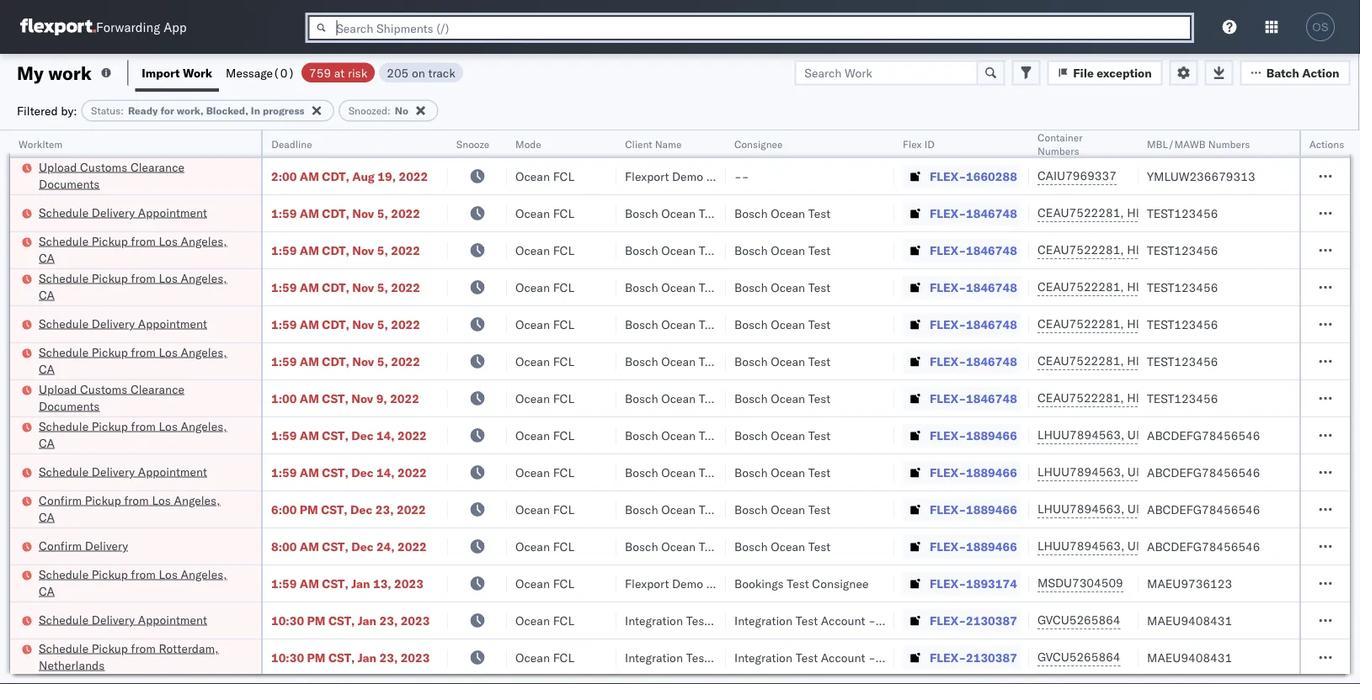Task type: vqa. For each thing, say whether or not it's contained in the screenshot.


Task type: describe. For each thing, give the bounding box(es) containing it.
flex-1846748 for first schedule pickup from los angeles, ca link from the top of the page
[[930, 243, 1017, 258]]

from for 3rd schedule pickup from los angeles, ca link
[[131, 345, 156, 360]]

1 1:59 from the top
[[271, 206, 297, 221]]

flex-1846748 for upload customs clearance documents link related to 1:00 am cst, nov 9, 2022
[[930, 391, 1017, 406]]

1846748 for third schedule pickup from los angeles, ca "button" from the top
[[966, 354, 1017, 369]]

hlxu8034992 for 5th schedule pickup from los angeles, ca "button" from the bottom of the page
[[1217, 243, 1299, 257]]

upload customs clearance documents button for 1:00 am cst, nov 9, 2022
[[39, 381, 239, 417]]

1 10:30 pm cst, jan 23, 2023 from the top
[[271, 614, 430, 628]]

cdt, for 2nd schedule delivery appointment link from the top
[[322, 317, 349, 332]]

appointment for 1:59 am cst, dec 14, 2022
[[138, 465, 207, 479]]

1 integration test account - karl lagerfeld from the top
[[735, 614, 954, 628]]

1 2130387 from the top
[[966, 614, 1017, 628]]

container numbers button
[[1029, 127, 1122, 158]]

client name button
[[617, 134, 709, 151]]

1:00
[[271, 391, 297, 406]]

1 ceau7522281, from the top
[[1038, 206, 1124, 220]]

ca for confirm pickup from los angeles, ca link
[[39, 510, 55, 525]]

3 resize handle column header from the left
[[487, 131, 507, 685]]

5, for 2nd schedule delivery appointment link from the top
[[377, 317, 388, 332]]

5, for first schedule pickup from los angeles, ca link from the top of the page
[[377, 243, 388, 258]]

flex
[[903, 138, 922, 150]]

schedule pickup from los angeles, ca for fourth schedule pickup from los angeles, ca link
[[39, 419, 227, 451]]

1 test123456 from the top
[[1147, 206, 1218, 221]]

2 schedule delivery appointment button from the top
[[39, 315, 207, 334]]

2:00 am cdt, aug 19, 2022
[[271, 169, 428, 184]]

ocean fcl for upload customs clearance documents link related to 1:00 am cst, nov 9, 2022
[[516, 391, 575, 406]]

confirm delivery button
[[39, 538, 128, 556]]

9 flex- from the top
[[930, 465, 966, 480]]

24,
[[376, 540, 395, 554]]

1:59 am cst, jan 13, 2023
[[271, 577, 424, 591]]

resize handle column header for flex id
[[1009, 131, 1029, 685]]

demo for bookings
[[672, 577, 703, 591]]

batch action
[[1267, 65, 1340, 80]]

jan for schedule pickup from los angeles, ca
[[351, 577, 370, 591]]

schedule pickup from los angeles, ca for 4th schedule pickup from los angeles, ca link from the bottom of the page
[[39, 271, 227, 302]]

23, for schedule pickup from rotterdam, netherlands
[[380, 651, 398, 666]]

1 14, from the top
[[376, 428, 395, 443]]

10 am from the top
[[300, 540, 319, 554]]

1 1:59 am cst, dec 14, 2022 from the top
[[271, 428, 427, 443]]

2 10:30 pm cst, jan 23, 2023 from the top
[[271, 651, 430, 666]]

upload customs clearance documents button for 2:00 am cdt, aug 19, 2022
[[39, 159, 239, 194]]

1846748 for 5th schedule pickup from los angeles, ca "button" from the bottom of the page
[[966, 243, 1017, 258]]

23, for confirm pickup from los angeles, ca
[[376, 502, 394, 517]]

ready
[[128, 104, 158, 117]]

1 flex-1889466 from the top
[[930, 428, 1017, 443]]

caiu7969337
[[1038, 168, 1117, 183]]

mbl/mawb numbers
[[1147, 138, 1250, 150]]

3 schedule pickup from los angeles, ca link from the top
[[39, 344, 239, 378]]

3 lhuu7894563, uetu5238478 from the top
[[1038, 502, 1210, 517]]

3 uetu5238478 from the top
[[1128, 502, 1210, 517]]

client name
[[625, 138, 682, 150]]

container
[[1038, 131, 1083, 144]]

2 schedule delivery appointment link from the top
[[39, 315, 207, 332]]

fcl for confirm pickup from los angeles, ca link
[[553, 502, 575, 517]]

resize handle column header for consignee
[[874, 131, 895, 685]]

status : ready for work, blocked, in progress
[[91, 104, 305, 117]]

resize handle column header for deadline
[[428, 131, 448, 685]]

--
[[735, 169, 749, 184]]

container numbers
[[1038, 131, 1083, 157]]

(0)
[[273, 65, 295, 80]]

in
[[251, 104, 260, 117]]

1 account from the top
[[821, 614, 866, 628]]

angeles, for fourth schedule pickup from los angeles, ca link
[[181, 419, 227, 434]]

6:00 pm cst, dec 23, 2022
[[271, 502, 426, 517]]

2 cdt, from the top
[[322, 206, 349, 221]]

cdt, for 4th schedule pickup from los angeles, ca link from the bottom of the page
[[322, 280, 349, 295]]

5, for 4th schedule pickup from los angeles, ca link from the bottom of the page
[[377, 280, 388, 295]]

filtered
[[17, 103, 58, 118]]

nov for first schedule pickup from los angeles, ca link from the top of the page
[[352, 243, 374, 258]]

2 karl from the top
[[879, 651, 901, 666]]

1 1:59 am cdt, nov 5, 2022 from the top
[[271, 206, 420, 221]]

hlxu6269489, for 4th schedule pickup from los angeles, ca link from the bottom of the page
[[1127, 280, 1214, 294]]

2 maeu9408431 from the top
[[1147, 651, 1233, 666]]

1 schedule pickup from los angeles, ca link from the top
[[39, 233, 239, 267]]

id
[[925, 138, 935, 150]]

msdu7304509
[[1038, 576, 1124, 591]]

ceau7522281, for third schedule pickup from los angeles, ca "button" from the top
[[1038, 354, 1124, 369]]

1 abcdefg78456546 from the top
[[1147, 428, 1261, 443]]

hlxu6269489, for upload customs clearance documents link related to 1:00 am cst, nov 9, 2022
[[1127, 391, 1214, 406]]

1 flex-2130387 from the top
[[930, 614, 1017, 628]]

3 schedule pickup from los angeles, ca button from the top
[[39, 344, 239, 380]]

import work
[[142, 65, 212, 80]]

bookings
[[735, 577, 784, 591]]

progress
[[263, 104, 305, 117]]

1 hlxu6269489, from the top
[[1127, 206, 1214, 220]]

4 lhuu7894563, uetu5238478 from the top
[[1038, 539, 1210, 554]]

2 abcdefg78456546 from the top
[[1147, 465, 1261, 480]]

2 fcl from the top
[[553, 206, 575, 221]]

on
[[412, 65, 425, 80]]

at
[[334, 65, 345, 80]]

exception
[[1097, 65, 1152, 80]]

7 1:59 from the top
[[271, 465, 297, 480]]

filtered by:
[[17, 103, 77, 118]]

4 1889466 from the top
[[966, 540, 1017, 554]]

13 flex- from the top
[[930, 614, 966, 628]]

schedule pickup from rotterdam, netherlands link
[[39, 641, 239, 674]]

2 appointment from the top
[[138, 316, 207, 331]]

for
[[160, 104, 174, 117]]

1 lhuu7894563, from the top
[[1038, 428, 1125, 443]]

import
[[142, 65, 180, 80]]

test123456 for first schedule pickup from los angeles, ca link from the top of the page
[[1147, 243, 1218, 258]]

10 resize handle column header from the left
[[1330, 131, 1350, 685]]

9 fcl from the top
[[553, 465, 575, 480]]

3 1889466 from the top
[[966, 502, 1017, 517]]

4 uetu5238478 from the top
[[1128, 539, 1210, 554]]

1 1889466 from the top
[[966, 428, 1017, 443]]

11 fcl from the top
[[553, 540, 575, 554]]

2 am from the top
[[300, 206, 319, 221]]

rotterdam,
[[159, 641, 219, 656]]

maeu9736123
[[1147, 577, 1233, 591]]

2 gvcu5265864 from the top
[[1038, 650, 1121, 665]]

flexport for --
[[625, 169, 669, 184]]

batch action button
[[1241, 60, 1351, 86]]

forwarding
[[96, 19, 160, 35]]

1 vertical spatial 2023
[[401, 614, 430, 628]]

hlxu8034992 for second schedule delivery appointment button from the top of the page
[[1217, 317, 1299, 331]]

dec left 24,
[[351, 540, 374, 554]]

1 lagerfeld from the top
[[904, 614, 954, 628]]

ca for first schedule pickup from los angeles, ca link from the bottom
[[39, 584, 55, 599]]

2 1889466 from the top
[[966, 465, 1017, 480]]

schedule delivery appointment for 1:59 am cst, dec 14, 2022
[[39, 465, 207, 479]]

resize handle column header for workitem
[[241, 131, 261, 685]]

1893174
[[966, 577, 1017, 591]]

2 account from the top
[[821, 651, 866, 666]]

2022 for 2nd schedule delivery appointment link from the top
[[391, 317, 420, 332]]

4 lhuu7894563, from the top
[[1038, 539, 1125, 554]]

2 schedule pickup from los angeles, ca link from the top
[[39, 270, 239, 304]]

os
[[1313, 21, 1329, 33]]

2 flex-2130387 from the top
[[930, 651, 1017, 666]]

workitem button
[[10, 134, 244, 151]]

my work
[[17, 61, 92, 84]]

ceau7522281, for 5th schedule pickup from los angeles, ca "button" from the bottom of the page
[[1038, 243, 1124, 257]]

2 lagerfeld from the top
[[904, 651, 954, 666]]

1 flex-1846748 from the top
[[930, 206, 1017, 221]]

delivery for 8:00 am cst, dec 24, 2022
[[85, 539, 128, 553]]

2 schedule pickup from los angeles, ca button from the top
[[39, 270, 239, 305]]

hlxu6269489, for first schedule pickup from los angeles, ca link from the top of the page
[[1127, 243, 1214, 257]]

upload customs clearance documents link for 1:00 am cst, nov 9, 2022
[[39, 381, 239, 415]]

flex- for upload customs clearance documents link for 2:00 am cdt, aug 19, 2022
[[930, 169, 966, 184]]

no
[[395, 104, 408, 117]]

1 maeu9408431 from the top
[[1147, 614, 1233, 628]]

205 on track
[[387, 65, 456, 80]]

schedule for 3rd schedule pickup from los angeles, ca link
[[39, 345, 89, 360]]

2 lhuu7894563, from the top
[[1038, 465, 1125, 480]]

4 schedule pickup from los angeles, ca button from the top
[[39, 418, 239, 454]]

1 karl from the top
[[879, 614, 901, 628]]

fcl for fourth schedule pickup from los angeles, ca link
[[553, 428, 575, 443]]

2 1:59 am cst, dec 14, 2022 from the top
[[271, 465, 427, 480]]

ceau7522281, for upload customs clearance documents button corresponding to 1:00 am cst, nov 9, 2022
[[1038, 391, 1124, 406]]

13 ocean fcl from the top
[[516, 614, 575, 628]]

flex id button
[[895, 134, 1013, 151]]

deadline
[[271, 138, 312, 150]]

angeles, for 3rd schedule pickup from los angeles, ca link
[[181, 345, 227, 360]]

1 hlxu8034992 from the top
[[1217, 206, 1299, 220]]

cdt, for 3rd schedule pickup from los angeles, ca link
[[322, 354, 349, 369]]

ceau7522281, hlxu6269489, hlxu8034992 for upload customs clearance documents link related to 1:00 am cst, nov 9, 2022
[[1038, 391, 1299, 406]]

19,
[[378, 169, 396, 184]]

workitem
[[19, 138, 63, 150]]

2 flex-1889466 from the top
[[930, 465, 1017, 480]]

3 lhuu7894563, from the top
[[1038, 502, 1125, 517]]

2 14, from the top
[[376, 465, 395, 480]]

schedule delivery appointment button for 1:59 am cst, dec 14, 2022
[[39, 464, 207, 482]]

5, for 3rd schedule pickup from los angeles, ca link
[[377, 354, 388, 369]]

os button
[[1302, 8, 1340, 46]]

angeles, for 4th schedule pickup from los angeles, ca link from the bottom of the page
[[181, 271, 227, 286]]

2022 for fourth schedule pickup from los angeles, ca link
[[398, 428, 427, 443]]

dec down 1:00 am cst, nov 9, 2022
[[351, 428, 374, 443]]

1:59 am cdt, nov 5, 2022 for third schedule pickup from los angeles, ca "button" from the top
[[271, 354, 420, 369]]

netherlands
[[39, 658, 105, 673]]

schedule for 1:59 am cdt, nov 5, 2022's schedule delivery appointment link
[[39, 205, 89, 220]]

1 uetu5238478 from the top
[[1128, 428, 1210, 443]]

5 schedule pickup from los angeles, ca link from the top
[[39, 567, 239, 600]]

8:00
[[271, 540, 297, 554]]

file exception
[[1073, 65, 1152, 80]]

4 abcdefg78456546 from the top
[[1147, 540, 1261, 554]]

1 vertical spatial pm
[[307, 614, 326, 628]]

2022 for first schedule pickup from los angeles, ca link from the top of the page
[[391, 243, 420, 258]]

confirm delivery link
[[39, 538, 128, 555]]

flex- for first schedule pickup from los angeles, ca link from the bottom
[[930, 577, 966, 591]]

consignee inside consignee "button"
[[735, 138, 783, 150]]

file
[[1073, 65, 1094, 80]]

pickup for confirm pickup from los angeles, ca link
[[85, 493, 121, 508]]

schedule delivery appointment link for 1:59 am cdt, nov 5, 2022
[[39, 204, 207, 221]]

work
[[48, 61, 92, 84]]

2 integration from the top
[[735, 651, 793, 666]]

205
[[387, 65, 409, 80]]

1846748 for second schedule pickup from los angeles, ca "button" from the top
[[966, 280, 1017, 295]]

11 ocean fcl from the top
[[516, 540, 575, 554]]

5 schedule pickup from los angeles, ca button from the top
[[39, 567, 239, 602]]

1:59 for fourth schedule pickup from los angeles, ca link
[[271, 428, 297, 443]]

1 integration from the top
[[735, 614, 793, 628]]

4 schedule pickup from los angeles, ca link from the top
[[39, 418, 239, 452]]

clearance for 2:00 am cdt, aug 19, 2022
[[130, 160, 185, 174]]

Search Shipments (/) text field
[[308, 15, 1192, 40]]

1 1846748 from the top
[[966, 206, 1017, 221]]

app
[[164, 19, 187, 35]]

my
[[17, 61, 44, 84]]

1 5, from the top
[[377, 206, 388, 221]]

ocean fcl for upload customs clearance documents link for 2:00 am cdt, aug 19, 2022
[[516, 169, 575, 184]]

759 at risk
[[309, 65, 367, 80]]

1 schedule pickup from los angeles, ca button from the top
[[39, 233, 239, 268]]

2 flex- from the top
[[930, 206, 966, 221]]

3 flex-1889466 from the top
[[930, 502, 1017, 517]]

1:00 am cst, nov 9, 2022
[[271, 391, 419, 406]]

fcl for upload customs clearance documents link for 2:00 am cdt, aug 19, 2022
[[553, 169, 575, 184]]

2 uetu5238478 from the top
[[1128, 465, 1210, 480]]

9,
[[376, 391, 387, 406]]

by:
[[61, 103, 77, 118]]

action
[[1303, 65, 1340, 80]]

hlxu6269489, for 2nd schedule delivery appointment link from the top
[[1127, 317, 1214, 331]]

1 ceau7522281, hlxu6269489, hlxu8034992 from the top
[[1038, 206, 1299, 220]]

1 gvcu5265864 from the top
[[1038, 613, 1121, 628]]

snoozed
[[349, 104, 388, 117]]

work
[[183, 65, 212, 80]]

1846748 for second schedule delivery appointment button from the top of the page
[[966, 317, 1017, 332]]

fcl for 3rd schedule pickup from los angeles, ca link
[[553, 354, 575, 369]]

2 lhuu7894563, uetu5238478 from the top
[[1038, 465, 1210, 480]]



Task type: locate. For each thing, give the bounding box(es) containing it.
3 appointment from the top
[[138, 465, 207, 479]]

2 upload customs clearance documents from the top
[[39, 382, 185, 414]]

3 schedule from the top
[[39, 271, 89, 286]]

demo
[[672, 169, 703, 184], [672, 577, 703, 591]]

7 am from the top
[[300, 391, 319, 406]]

from inside schedule pickup from rotterdam, netherlands
[[131, 641, 156, 656]]

0 vertical spatial 10:30 pm cst, jan 23, 2023
[[271, 614, 430, 628]]

2022 for confirm pickup from los angeles, ca link
[[397, 502, 426, 517]]

2 10:30 from the top
[[271, 651, 304, 666]]

resize handle column header for container numbers
[[1119, 131, 1139, 685]]

2 vertical spatial 2023
[[401, 651, 430, 666]]

fcl for 2nd schedule delivery appointment link from the top
[[553, 317, 575, 332]]

file exception button
[[1047, 60, 1163, 86], [1047, 60, 1163, 86]]

0 vertical spatial 2130387
[[966, 614, 1017, 628]]

1660288
[[966, 169, 1017, 184]]

am
[[300, 169, 319, 184], [300, 206, 319, 221], [300, 243, 319, 258], [300, 280, 319, 295], [300, 317, 319, 332], [300, 354, 319, 369], [300, 391, 319, 406], [300, 428, 319, 443], [300, 465, 319, 480], [300, 540, 319, 554], [300, 577, 319, 591]]

0 vertical spatial account
[[821, 614, 866, 628]]

1 vertical spatial integration test account - karl lagerfeld
[[735, 651, 954, 666]]

0 vertical spatial gvcu5265864
[[1038, 613, 1121, 628]]

5 flex- from the top
[[930, 317, 966, 332]]

flex- for 2nd schedule delivery appointment link from the top
[[930, 317, 966, 332]]

import work button
[[135, 54, 219, 92]]

1 vertical spatial documents
[[39, 399, 100, 414]]

pickup
[[92, 234, 128, 249], [92, 271, 128, 286], [92, 345, 128, 360], [92, 419, 128, 434], [85, 493, 121, 508], [92, 567, 128, 582], [92, 641, 128, 656]]

4 hlxu8034992 from the top
[[1217, 317, 1299, 331]]

0 vertical spatial pm
[[300, 502, 318, 517]]

3 flex-1846748 from the top
[[930, 280, 1017, 295]]

11 am from the top
[[300, 577, 319, 591]]

1 vertical spatial confirm
[[39, 539, 82, 553]]

am for upload customs clearance documents link related to 1:00 am cst, nov 9, 2022
[[300, 391, 319, 406]]

0 vertical spatial confirm
[[39, 493, 82, 508]]

2130387
[[966, 614, 1017, 628], [966, 651, 1017, 666]]

confirm inside confirm pickup from los angeles, ca
[[39, 493, 82, 508]]

1846748
[[966, 206, 1017, 221], [966, 243, 1017, 258], [966, 280, 1017, 295], [966, 317, 1017, 332], [966, 354, 1017, 369], [966, 391, 1017, 406]]

deadline button
[[263, 134, 431, 151]]

flex-2130387 button
[[903, 609, 1021, 633], [903, 609, 1021, 633], [903, 647, 1021, 670], [903, 647, 1021, 670]]

8 resize handle column header from the left
[[1119, 131, 1139, 685]]

1 vertical spatial upload customs clearance documents button
[[39, 381, 239, 417]]

5 hlxu8034992 from the top
[[1217, 354, 1299, 369]]

1 vertical spatial lagerfeld
[[904, 651, 954, 666]]

client
[[625, 138, 652, 150]]

flexport. image
[[20, 19, 96, 35]]

hlxu8034992 for third schedule pickup from los angeles, ca "button" from the top
[[1217, 354, 1299, 369]]

1 vertical spatial customs
[[80, 382, 127, 397]]

snooze
[[457, 138, 490, 150]]

0 vertical spatial demo
[[672, 169, 703, 184]]

2 5, from the top
[[377, 243, 388, 258]]

1 lhuu7894563, uetu5238478 from the top
[[1038, 428, 1210, 443]]

2 : from the left
[[388, 104, 391, 117]]

6 ceau7522281, from the top
[[1038, 391, 1124, 406]]

2022 for 3rd schedule pickup from los angeles, ca link
[[391, 354, 420, 369]]

upload customs clearance documents link for 2:00 am cdt, aug 19, 2022
[[39, 159, 239, 192]]

13,
[[373, 577, 391, 591]]

ca for 4th schedule pickup from los angeles, ca link from the bottom of the page
[[39, 288, 55, 302]]

angeles, inside confirm pickup from los angeles, ca
[[174, 493, 220, 508]]

schedule delivery appointment button
[[39, 204, 207, 223], [39, 315, 207, 334], [39, 464, 207, 482], [39, 612, 207, 631]]

0 vertical spatial 23,
[[376, 502, 394, 517]]

2023
[[394, 577, 424, 591], [401, 614, 430, 628], [401, 651, 430, 666]]

0 vertical spatial jan
[[351, 577, 370, 591]]

schedule for 4th schedule pickup from los angeles, ca link from the bottom of the page
[[39, 271, 89, 286]]

flexport demo consignee for bookings
[[625, 577, 763, 591]]

4 flex-1889466 from the top
[[930, 540, 1017, 554]]

0 vertical spatial flexport demo consignee
[[625, 169, 763, 184]]

am for first schedule pickup from los angeles, ca link from the top of the page
[[300, 243, 319, 258]]

6 ceau7522281, hlxu6269489, hlxu8034992 from the top
[[1038, 391, 1299, 406]]

schedule delivery appointment link for 1:59 am cst, dec 14, 2022
[[39, 464, 207, 481]]

confirm pickup from los angeles, ca
[[39, 493, 220, 525]]

6 hlxu6269489, from the top
[[1127, 391, 1214, 406]]

ocean fcl for 3rd schedule pickup from los angeles, ca link
[[516, 354, 575, 369]]

pickup inside confirm pickup from los angeles, ca
[[85, 493, 121, 508]]

2 integration test account - karl lagerfeld from the top
[[735, 651, 954, 666]]

delivery for 10:30 pm cst, jan 23, 2023
[[92, 613, 135, 628]]

1 resize handle column header from the left
[[241, 131, 261, 685]]

5 ocean fcl from the top
[[516, 317, 575, 332]]

resize handle column header for client name
[[706, 131, 726, 685]]

fcl for schedule pickup from rotterdam, netherlands link
[[553, 651, 575, 666]]

1 vertical spatial jan
[[358, 614, 377, 628]]

test123456 for 2nd schedule delivery appointment link from the top
[[1147, 317, 1218, 332]]

1 vertical spatial demo
[[672, 577, 703, 591]]

flex id
[[903, 138, 935, 150]]

schedule pickup from los angeles, ca for 3rd schedule pickup from los angeles, ca link
[[39, 345, 227, 377]]

customs for 1:00 am cst, nov 9, 2022
[[80, 382, 127, 397]]

schedule pickup from los angeles, ca for first schedule pickup from los angeles, ca link from the bottom
[[39, 567, 227, 599]]

14, down 9,
[[376, 428, 395, 443]]

lhuu7894563,
[[1038, 428, 1125, 443], [1038, 465, 1125, 480], [1038, 502, 1125, 517], [1038, 539, 1125, 554]]

upload customs clearance documents for 2:00 am cdt, aug 19, 2022
[[39, 160, 185, 191]]

ocean fcl for 2nd schedule delivery appointment link from the top
[[516, 317, 575, 332]]

5 hlxu6269489, from the top
[[1127, 354, 1214, 369]]

4 flex- from the top
[[930, 280, 966, 295]]

ceau7522281, hlxu6269489, hlxu8034992 for 4th schedule pickup from los angeles, ca link from the bottom of the page
[[1038, 280, 1299, 294]]

3 schedule delivery appointment from the top
[[39, 465, 207, 479]]

flex-1893174
[[930, 577, 1017, 591]]

9 ocean fcl from the top
[[516, 465, 575, 480]]

1 vertical spatial flexport
[[625, 577, 669, 591]]

10 fcl from the top
[[553, 502, 575, 517]]

0 vertical spatial upload customs clearance documents link
[[39, 159, 239, 192]]

forwarding app link
[[20, 19, 187, 35]]

2 hlxu8034992 from the top
[[1217, 243, 1299, 257]]

flex- for schedule pickup from rotterdam, netherlands link
[[930, 651, 966, 666]]

upload
[[39, 160, 77, 174], [39, 382, 77, 397]]

0 vertical spatial maeu9408431
[[1147, 614, 1233, 628]]

los for confirm pickup from los angeles, ca button
[[152, 493, 171, 508]]

: left no
[[388, 104, 391, 117]]

1 vertical spatial 14,
[[376, 465, 395, 480]]

los inside confirm pickup from los angeles, ca
[[152, 493, 171, 508]]

upload for 1:00 am cst, nov 9, 2022
[[39, 382, 77, 397]]

1 am from the top
[[300, 169, 319, 184]]

from inside confirm pickup from los angeles, ca
[[124, 493, 149, 508]]

flex-1889466 button
[[903, 424, 1021, 448], [903, 424, 1021, 448], [903, 461, 1021, 485], [903, 461, 1021, 485], [903, 498, 1021, 522], [903, 498, 1021, 522], [903, 535, 1021, 559], [903, 535, 1021, 559]]

angeles, for confirm pickup from los angeles, ca link
[[174, 493, 220, 508]]

resize handle column header for mode
[[596, 131, 617, 685]]

1 vertical spatial upload
[[39, 382, 77, 397]]

numbers up ymluw236679313
[[1209, 138, 1250, 150]]

cdt, for first schedule pickup from los angeles, ca link from the top of the page
[[322, 243, 349, 258]]

hlxu8034992 for second schedule pickup from los angeles, ca "button" from the top
[[1217, 280, 1299, 294]]

2 clearance from the top
[[130, 382, 185, 397]]

appointment for 1:59 am cdt, nov 5, 2022
[[138, 205, 207, 220]]

12 fcl from the top
[[553, 577, 575, 591]]

1 vertical spatial 1:59 am cst, dec 14, 2022
[[271, 465, 427, 480]]

schedule pickup from rotterdam, netherlands button
[[39, 641, 239, 676]]

schedule for first schedule pickup from los angeles, ca link from the bottom
[[39, 567, 89, 582]]

:
[[121, 104, 124, 117], [388, 104, 391, 117]]

mode button
[[507, 134, 600, 151]]

gvcu5265864
[[1038, 613, 1121, 628], [1038, 650, 1121, 665]]

mbl/mawb
[[1147, 138, 1206, 150]]

am for 4th schedule pickup from los angeles, ca link from the bottom of the page
[[300, 280, 319, 295]]

1 vertical spatial 10:30
[[271, 651, 304, 666]]

ca for fourth schedule pickup from los angeles, ca link
[[39, 436, 55, 451]]

1 vertical spatial upload customs clearance documents
[[39, 382, 185, 414]]

: left the ready
[[121, 104, 124, 117]]

2 upload customs clearance documents button from the top
[[39, 381, 239, 417]]

6 cdt, from the top
[[322, 354, 349, 369]]

2 1:59 from the top
[[271, 243, 297, 258]]

schedule inside schedule pickup from rotterdam, netherlands
[[39, 641, 89, 656]]

maeu9408431
[[1147, 614, 1233, 628], [1147, 651, 1233, 666]]

aug
[[352, 169, 375, 184]]

0 vertical spatial karl
[[879, 614, 901, 628]]

schedule for schedule delivery appointment link associated with 10:30 pm cst, jan 23, 2023
[[39, 613, 89, 628]]

1:59 am cdt, nov 5, 2022 for 5th schedule pickup from los angeles, ca "button" from the bottom of the page
[[271, 243, 420, 258]]

0 vertical spatial 1:59 am cst, dec 14, 2022
[[271, 428, 427, 443]]

8 schedule from the top
[[39, 567, 89, 582]]

clearance
[[130, 160, 185, 174], [130, 382, 185, 397]]

1:59 am cst, dec 14, 2022 down 1:00 am cst, nov 9, 2022
[[271, 428, 427, 443]]

3 fcl from the top
[[553, 243, 575, 258]]

demo left the bookings
[[672, 577, 703, 591]]

resize handle column header for mbl/mawb numbers
[[1329, 131, 1350, 685]]

numbers inside container numbers
[[1038, 144, 1080, 157]]

ca
[[39, 251, 55, 265], [39, 288, 55, 302], [39, 362, 55, 377], [39, 436, 55, 451], [39, 510, 55, 525], [39, 584, 55, 599]]

message (0)
[[226, 65, 295, 80]]

13 fcl from the top
[[553, 614, 575, 628]]

actions
[[1310, 138, 1345, 150]]

from for first schedule pickup from los angeles, ca link from the bottom
[[131, 567, 156, 582]]

delivery inside confirm delivery link
[[85, 539, 128, 553]]

flex-1660288 button
[[903, 165, 1021, 188], [903, 165, 1021, 188]]

0 vertical spatial flexport
[[625, 169, 669, 184]]

1 flex- from the top
[[930, 169, 966, 184]]

mbl/mawb numbers button
[[1139, 134, 1333, 151]]

0 vertical spatial integration test account - karl lagerfeld
[[735, 614, 954, 628]]

from for confirm pickup from los angeles, ca link
[[124, 493, 149, 508]]

2 test123456 from the top
[[1147, 243, 1218, 258]]

2 vertical spatial 23,
[[380, 651, 398, 666]]

0 vertical spatial upload customs clearance documents button
[[39, 159, 239, 194]]

confirm up confirm delivery
[[39, 493, 82, 508]]

11 flex- from the top
[[930, 540, 966, 554]]

documents for 1:00
[[39, 399, 100, 414]]

4 1:59 from the top
[[271, 317, 297, 332]]

pickup for fourth schedule pickup from los angeles, ca link
[[92, 419, 128, 434]]

14 flex- from the top
[[930, 651, 966, 666]]

flex-1660288
[[930, 169, 1017, 184]]

fcl for first schedule pickup from los angeles, ca link from the top of the page
[[553, 243, 575, 258]]

documents for 2:00
[[39, 176, 100, 191]]

-
[[735, 169, 742, 184], [742, 169, 749, 184], [869, 614, 876, 628], [869, 651, 876, 666]]

2 ca from the top
[[39, 288, 55, 302]]

0 vertical spatial 14,
[[376, 428, 395, 443]]

2:00
[[271, 169, 297, 184]]

12 ocean fcl from the top
[[516, 577, 575, 591]]

1 vertical spatial 10:30 pm cst, jan 23, 2023
[[271, 651, 430, 666]]

confirm for confirm delivery
[[39, 539, 82, 553]]

1 vertical spatial flexport demo consignee
[[625, 577, 763, 591]]

1 vertical spatial karl
[[879, 651, 901, 666]]

7 fcl from the top
[[553, 391, 575, 406]]

message
[[226, 65, 273, 80]]

test123456 for 4th schedule pickup from los angeles, ca link from the bottom of the page
[[1147, 280, 1218, 295]]

forwarding app
[[96, 19, 187, 35]]

am for 2nd schedule delivery appointment link from the top
[[300, 317, 319, 332]]

1:59 for 3rd schedule pickup from los angeles, ca link
[[271, 354, 297, 369]]

2 upload customs clearance documents link from the top
[[39, 381, 239, 415]]

5 schedule pickup from los angeles, ca from the top
[[39, 567, 227, 599]]

2 vertical spatial jan
[[358, 651, 377, 666]]

1 vertical spatial maeu9408431
[[1147, 651, 1233, 666]]

0 horizontal spatial :
[[121, 104, 124, 117]]

fcl for first schedule pickup from los angeles, ca link from the bottom
[[553, 577, 575, 591]]

confirm pickup from los angeles, ca button
[[39, 492, 239, 528]]

from for schedule pickup from rotterdam, netherlands link
[[131, 641, 156, 656]]

fcl for 4th schedule pickup from los angeles, ca link from the bottom of the page
[[553, 280, 575, 295]]

1 schedule from the top
[[39, 205, 89, 220]]

8:00 am cst, dec 24, 2022
[[271, 540, 427, 554]]

blocked,
[[206, 104, 248, 117]]

ocean fcl for first schedule pickup from los angeles, ca link from the bottom
[[516, 577, 575, 591]]

0 vertical spatial lagerfeld
[[904, 614, 954, 628]]

6:00
[[271, 502, 297, 517]]

flex-1846748 for 2nd schedule delivery appointment link from the top
[[930, 317, 1017, 332]]

9 schedule from the top
[[39, 613, 89, 628]]

ocean fcl for first schedule pickup from los angeles, ca link from the top of the page
[[516, 243, 575, 258]]

1 vertical spatial account
[[821, 651, 866, 666]]

numbers
[[1209, 138, 1250, 150], [1038, 144, 1080, 157]]

numbers for mbl/mawb numbers
[[1209, 138, 1250, 150]]

1 flexport from the top
[[625, 169, 669, 184]]

confirm delivery
[[39, 539, 128, 553]]

upload customs clearance documents
[[39, 160, 185, 191], [39, 382, 185, 414]]

from
[[131, 234, 156, 249], [131, 271, 156, 286], [131, 345, 156, 360], [131, 419, 156, 434], [124, 493, 149, 508], [131, 567, 156, 582], [131, 641, 156, 656]]

3 schedule pickup from los angeles, ca from the top
[[39, 345, 227, 377]]

4 schedule delivery appointment link from the top
[[39, 612, 207, 629]]

10 flex- from the top
[[930, 502, 966, 517]]

23,
[[376, 502, 394, 517], [380, 614, 398, 628], [380, 651, 398, 666]]

Search Work text field
[[795, 60, 978, 86]]

mode
[[516, 138, 541, 150]]

uetu5238478
[[1128, 428, 1210, 443], [1128, 465, 1210, 480], [1128, 502, 1210, 517], [1128, 539, 1210, 554]]

schedule delivery appointment button for 1:59 am cdt, nov 5, 2022
[[39, 204, 207, 223]]

consignee button
[[726, 134, 878, 151]]

numbers inside mbl/mawb numbers button
[[1209, 138, 1250, 150]]

risk
[[348, 65, 367, 80]]

schedule pickup from los angeles, ca
[[39, 234, 227, 265], [39, 271, 227, 302], [39, 345, 227, 377], [39, 419, 227, 451], [39, 567, 227, 599]]

hlxu8034992
[[1217, 206, 1299, 220], [1217, 243, 1299, 257], [1217, 280, 1299, 294], [1217, 317, 1299, 331], [1217, 354, 1299, 369], [1217, 391, 1299, 406]]

cst,
[[322, 391, 349, 406], [322, 428, 349, 443], [322, 465, 349, 480], [321, 502, 348, 517], [322, 540, 349, 554], [322, 577, 349, 591], [328, 614, 355, 628], [328, 651, 355, 666]]

snoozed : no
[[349, 104, 408, 117]]

3 5, from the top
[[377, 280, 388, 295]]

fcl for upload customs clearance documents link related to 1:00 am cst, nov 9, 2022
[[553, 391, 575, 406]]

bookings test consignee
[[735, 577, 869, 591]]

1 upload customs clearance documents button from the top
[[39, 159, 239, 194]]

2 1:59 am cdt, nov 5, 2022 from the top
[[271, 243, 420, 258]]

2 1846748 from the top
[[966, 243, 1017, 258]]

angeles,
[[181, 234, 227, 249], [181, 271, 227, 286], [181, 345, 227, 360], [181, 419, 227, 434], [174, 493, 220, 508], [181, 567, 227, 582]]

flex-1846748 for 4th schedule pickup from los angeles, ca link from the bottom of the page
[[930, 280, 1017, 295]]

schedule delivery appointment for 10:30 pm cst, jan 23, 2023
[[39, 613, 207, 628]]

2 schedule pickup from los angeles, ca from the top
[[39, 271, 227, 302]]

dec
[[351, 428, 374, 443], [351, 465, 374, 480], [351, 502, 373, 517], [351, 540, 374, 554]]

upload customs clearance documents for 1:00 am cst, nov 9, 2022
[[39, 382, 185, 414]]

pickup for first schedule pickup from los angeles, ca link from the bottom
[[92, 567, 128, 582]]

6 hlxu8034992 from the top
[[1217, 391, 1299, 406]]

ceau7522281, hlxu6269489, hlxu8034992
[[1038, 206, 1299, 220], [1038, 243, 1299, 257], [1038, 280, 1299, 294], [1038, 317, 1299, 331], [1038, 354, 1299, 369], [1038, 391, 1299, 406]]

0 vertical spatial integration
[[735, 614, 793, 628]]

3 hlxu8034992 from the top
[[1217, 280, 1299, 294]]

1:59 for first schedule pickup from los angeles, ca link from the bottom
[[271, 577, 297, 591]]

cdt, for upload customs clearance documents link for 2:00 am cdt, aug 19, 2022
[[322, 169, 349, 184]]

8 ocean fcl from the top
[[516, 428, 575, 443]]

flex-1846748 for 3rd schedule pickup from los angeles, ca link
[[930, 354, 1017, 369]]

numbers down 'container'
[[1038, 144, 1080, 157]]

ceau7522281,
[[1038, 206, 1124, 220], [1038, 243, 1124, 257], [1038, 280, 1124, 294], [1038, 317, 1124, 331], [1038, 354, 1124, 369], [1038, 391, 1124, 406]]

9 am from the top
[[300, 465, 319, 480]]

batch
[[1267, 65, 1300, 80]]

0 vertical spatial 10:30
[[271, 614, 304, 628]]

4 ceau7522281, hlxu6269489, hlxu8034992 from the top
[[1038, 317, 1299, 331]]

2022 for 4th schedule pickup from los angeles, ca link from the bottom of the page
[[391, 280, 420, 295]]

3 abcdefg78456546 from the top
[[1147, 502, 1261, 517]]

1846748 for upload customs clearance documents button corresponding to 1:00 am cst, nov 9, 2022
[[966, 391, 1017, 406]]

1 vertical spatial upload customs clearance documents link
[[39, 381, 239, 415]]

0 vertical spatial clearance
[[130, 160, 185, 174]]

status
[[91, 104, 121, 117]]

0 vertical spatial upload
[[39, 160, 77, 174]]

1 horizontal spatial :
[[388, 104, 391, 117]]

: for status
[[121, 104, 124, 117]]

flex-
[[930, 169, 966, 184], [930, 206, 966, 221], [930, 243, 966, 258], [930, 280, 966, 295], [930, 317, 966, 332], [930, 354, 966, 369], [930, 391, 966, 406], [930, 428, 966, 443], [930, 465, 966, 480], [930, 502, 966, 517], [930, 540, 966, 554], [930, 577, 966, 591], [930, 614, 966, 628], [930, 651, 966, 666]]

1 vertical spatial flex-2130387
[[930, 651, 1017, 666]]

4 fcl from the top
[[553, 280, 575, 295]]

demo down name on the top
[[672, 169, 703, 184]]

0 vertical spatial documents
[[39, 176, 100, 191]]

759
[[309, 65, 331, 80]]

name
[[655, 138, 682, 150]]

0 vertical spatial 2023
[[394, 577, 424, 591]]

2 vertical spatial pm
[[307, 651, 326, 666]]

schedule delivery appointment button for 10:30 pm cst, jan 23, 2023
[[39, 612, 207, 631]]

0 vertical spatial customs
[[80, 160, 127, 174]]

1 vertical spatial gvcu5265864
[[1038, 650, 1121, 665]]

pickup inside schedule pickup from rotterdam, netherlands
[[92, 641, 128, 656]]

work,
[[177, 104, 204, 117]]

integration test account - karl lagerfeld
[[735, 614, 954, 628], [735, 651, 954, 666]]

1 horizontal spatial numbers
[[1209, 138, 1250, 150]]

bosch ocean test
[[625, 206, 721, 221], [735, 206, 831, 221], [625, 243, 721, 258], [735, 243, 831, 258], [625, 280, 721, 295], [735, 280, 831, 295], [625, 317, 721, 332], [735, 317, 831, 332], [625, 354, 721, 369], [735, 354, 831, 369], [625, 391, 721, 406], [735, 391, 831, 406], [625, 428, 721, 443], [735, 428, 831, 443], [625, 465, 721, 480], [735, 465, 831, 480], [625, 502, 721, 517], [735, 502, 831, 517], [625, 540, 721, 554], [735, 540, 831, 554]]

confirm
[[39, 493, 82, 508], [39, 539, 82, 553]]

5 resize handle column header from the left
[[706, 131, 726, 685]]

dec up 8:00 am cst, dec 24, 2022
[[351, 502, 373, 517]]

flex- for first schedule pickup from los angeles, ca link from the top of the page
[[930, 243, 966, 258]]

confirm pickup from los angeles, ca link
[[39, 492, 239, 526]]

1:59 am cdt, nov 5, 2022
[[271, 206, 420, 221], [271, 243, 420, 258], [271, 280, 420, 295], [271, 317, 420, 332], [271, 354, 420, 369]]

appointment for 10:30 pm cst, jan 23, 2023
[[138, 613, 207, 628]]

hlxu8034992 for upload customs clearance documents button corresponding to 1:00 am cst, nov 9, 2022
[[1217, 391, 1299, 406]]

track
[[428, 65, 456, 80]]

0 horizontal spatial numbers
[[1038, 144, 1080, 157]]

dec up 6:00 pm cst, dec 23, 2022
[[351, 465, 374, 480]]

6 fcl from the top
[[553, 354, 575, 369]]

abcdefg78456546
[[1147, 428, 1261, 443], [1147, 465, 1261, 480], [1147, 502, 1261, 517], [1147, 540, 1261, 554]]

resize handle column header
[[241, 131, 261, 685], [428, 131, 448, 685], [487, 131, 507, 685], [596, 131, 617, 685], [706, 131, 726, 685], [874, 131, 895, 685], [1009, 131, 1029, 685], [1119, 131, 1139, 685], [1329, 131, 1350, 685], [1330, 131, 1350, 685]]

los for third schedule pickup from los angeles, ca "button" from the top
[[159, 345, 178, 360]]

5,
[[377, 206, 388, 221], [377, 243, 388, 258], [377, 280, 388, 295], [377, 317, 388, 332], [377, 354, 388, 369]]

confirm down confirm pickup from los angeles, ca
[[39, 539, 82, 553]]

am for first schedule pickup from los angeles, ca link from the bottom
[[300, 577, 319, 591]]

ca inside confirm pickup from los angeles, ca
[[39, 510, 55, 525]]

2 2130387 from the top
[[966, 651, 1017, 666]]

ymluw236679313
[[1147, 169, 1256, 184]]

3 schedule delivery appointment button from the top
[[39, 464, 207, 482]]

3 ca from the top
[[39, 362, 55, 377]]

0 vertical spatial upload customs clearance documents
[[39, 160, 185, 191]]

4 test123456 from the top
[[1147, 317, 1218, 332]]

1 vertical spatial 23,
[[380, 614, 398, 628]]

ceau7522281, hlxu6269489, hlxu8034992 for 2nd schedule delivery appointment link from the top
[[1038, 317, 1299, 331]]

schedule delivery appointment link
[[39, 204, 207, 221], [39, 315, 207, 332], [39, 464, 207, 481], [39, 612, 207, 629]]

schedule for fourth schedule pickup from los angeles, ca link
[[39, 419, 89, 434]]

1 vertical spatial integration
[[735, 651, 793, 666]]

flex-1889466
[[930, 428, 1017, 443], [930, 465, 1017, 480], [930, 502, 1017, 517], [930, 540, 1017, 554]]

customs
[[80, 160, 127, 174], [80, 382, 127, 397]]

1 confirm from the top
[[39, 493, 82, 508]]

1 10:30 from the top
[[271, 614, 304, 628]]

flex- for 3rd schedule pickup from los angeles, ca link
[[930, 354, 966, 369]]

upload customs clearance documents button
[[39, 159, 239, 194], [39, 381, 239, 417]]

nov for 4th schedule pickup from los angeles, ca link from the bottom of the page
[[352, 280, 374, 295]]

ceau7522281, for second schedule pickup from los angeles, ca "button" from the top
[[1038, 280, 1124, 294]]

flex- for fourth schedule pickup from los angeles, ca link
[[930, 428, 966, 443]]

2 ocean fcl from the top
[[516, 206, 575, 221]]

from for fourth schedule pickup from los angeles, ca link
[[131, 419, 156, 434]]

1 vertical spatial clearance
[[130, 382, 185, 397]]

1 vertical spatial 2130387
[[966, 651, 1017, 666]]

2 schedule delivery appointment from the top
[[39, 316, 207, 331]]

5 ceau7522281, from the top
[[1038, 354, 1124, 369]]

1:59 am cst, dec 14, 2022 up 6:00 pm cst, dec 23, 2022
[[271, 465, 427, 480]]

0 vertical spatial flex-2130387
[[930, 614, 1017, 628]]

1 cdt, from the top
[[322, 169, 349, 184]]

account
[[821, 614, 866, 628], [821, 651, 866, 666]]

pickup for 3rd schedule pickup from los angeles, ca link
[[92, 345, 128, 360]]

ca for first schedule pickup from los angeles, ca link from the top of the page
[[39, 251, 55, 265]]

4 schedule delivery appointment button from the top
[[39, 612, 207, 631]]

14, up 6:00 pm cst, dec 23, 2022
[[376, 465, 395, 480]]

nov for 3rd schedule pickup from los angeles, ca link
[[352, 354, 374, 369]]

schedule for 2nd schedule delivery appointment link from the top
[[39, 316, 89, 331]]

ceau7522281, hlxu6269489, hlxu8034992 for first schedule pickup from los angeles, ca link from the top of the page
[[1038, 243, 1299, 257]]

upload customs clearance documents link
[[39, 159, 239, 192], [39, 381, 239, 415]]



